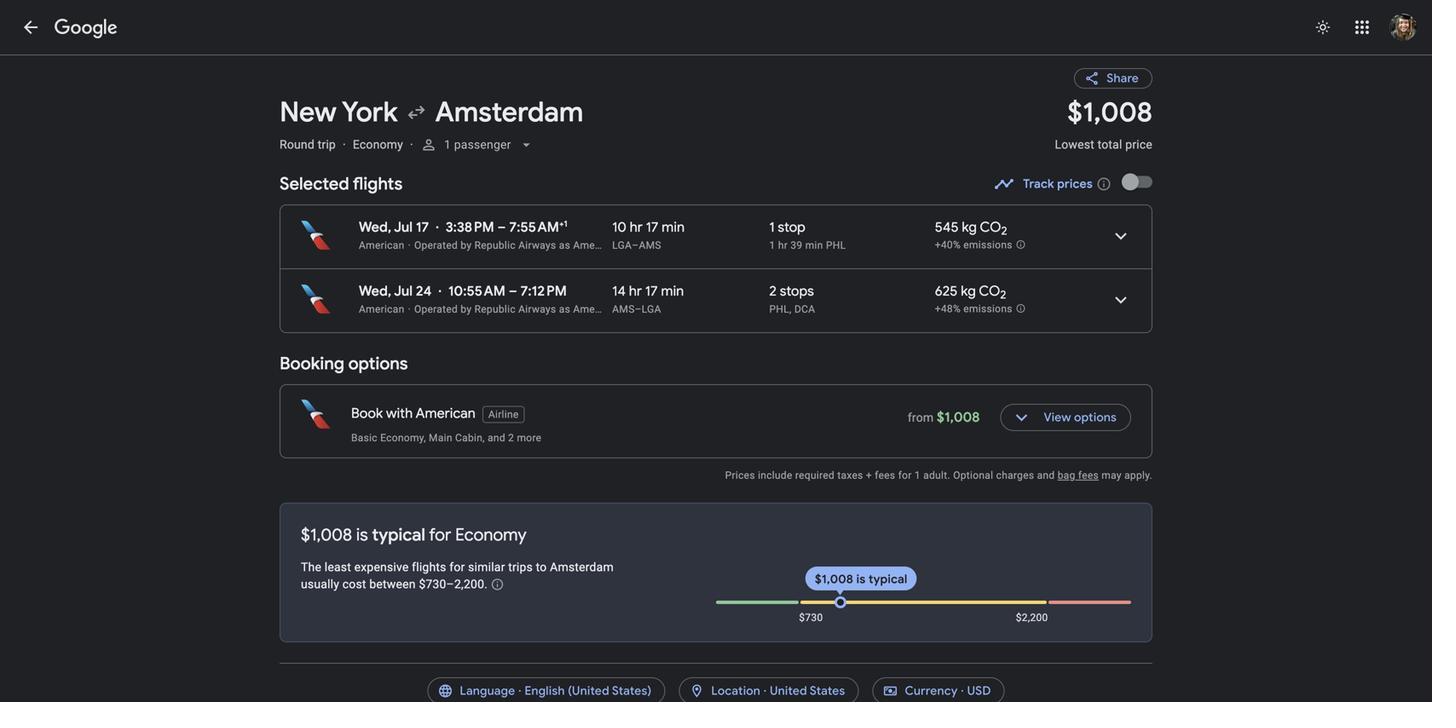 Task type: describe. For each thing, give the bounding box(es) containing it.
$1,008 for $1,008 lowest total price
[[1068, 95, 1153, 130]]

prices
[[726, 470, 756, 482]]

options for view options
[[1075, 410, 1117, 426]]

$1,008 is typical for economy
[[301, 525, 527, 546]]

states)
[[612, 684, 652, 699]]

typical for $1,008 is typical
[[869, 572, 908, 588]]

york
[[342, 95, 398, 130]]

with
[[386, 405, 413, 423]]

round
[[280, 138, 315, 152]]

2 stops phl , dca
[[770, 283, 816, 316]]

least
[[325, 561, 351, 575]]

layover (1 of 2) is a 2 hr 25 min layover at philadelphia international airport in philadelphia. layover (2 of 2) is a 1 hr 24 min layover at ronald reagan washington national airport in washington. element
[[770, 303, 927, 316]]

0 horizontal spatial economy
[[353, 138, 403, 152]]

required
[[796, 470, 835, 482]]

economy,
[[381, 432, 426, 444]]

bag
[[1058, 470, 1076, 482]]

14 hr 17 min ams – lga
[[613, 283, 684, 316]]

wed, jul 24
[[359, 283, 432, 300]]

change appearance image
[[1303, 7, 1344, 48]]

3:38 pm – 7:55 am +1
[[446, 219, 568, 236]]

1 vertical spatial for
[[429, 525, 452, 546]]

kg for 625
[[961, 283, 977, 300]]

total duration 10 hr 17 min. element
[[613, 219, 770, 239]]

view options button
[[1001, 397, 1132, 438]]

2 fees from the left
[[1079, 470, 1099, 482]]

states
[[810, 684, 846, 699]]

adult.
[[924, 470, 951, 482]]

17 for 10 hr 17 min lga – ams
[[646, 219, 659, 236]]

Departure time: 10:55 AM. text field
[[449, 283, 506, 300]]

phl inside 1 stop 1 hr 39 min phl
[[826, 240, 846, 252]]

new york
[[280, 95, 398, 130]]

3:38 pm
[[446, 219, 495, 236]]

basic economy, main cabin, and 2 more
[[351, 432, 542, 444]]

(united
[[568, 684, 610, 699]]

39
[[791, 240, 803, 252]]

545 kg co 2
[[935, 219, 1008, 239]]

operated by republic airways as american eagle for 7:55 am
[[414, 240, 648, 252]]

new
[[280, 95, 337, 130]]

1008 us dollars element
[[1068, 95, 1153, 130]]

10:55 am – 7:12 pm
[[449, 283, 567, 300]]

flight details. departing flight on wednesday, july 17. leaves laguardia airport at 3:38 pm on wednesday, july 17 and arrives at amsterdam airport schiphol at 7:55 am on thursday, july 18. image
[[1101, 216, 1142, 257]]

total
[[1098, 138, 1123, 152]]

dca
[[795, 304, 816, 316]]

+48% emissions
[[935, 303, 1013, 315]]

kg for 545
[[962, 219, 978, 236]]

charges
[[997, 470, 1035, 482]]

1 down 1 stop flight. element
[[770, 240, 776, 252]]

share button
[[1075, 68, 1153, 89]]

options for booking options
[[349, 353, 408, 375]]

from
[[908, 411, 934, 425]]

,
[[790, 304, 792, 316]]

– left "7:12 pm"
[[509, 283, 518, 300]]

operated for wed, jul 24
[[414, 304, 458, 316]]

english
[[525, 684, 565, 699]]

ams inside 14 hr 17 min ams – lga
[[613, 304, 635, 316]]

currency
[[905, 684, 958, 699]]

+48%
[[935, 303, 961, 315]]

selected
[[280, 173, 349, 195]]

usually
[[301, 578, 340, 592]]

+40% emissions
[[935, 239, 1013, 251]]

10
[[613, 219, 627, 236]]

– inside 14 hr 17 min ams – lga
[[635, 304, 642, 316]]

jul for 24
[[394, 283, 413, 300]]

min inside 1 stop 1 hr 39 min phl
[[806, 240, 824, 252]]

625
[[935, 283, 958, 300]]

price
[[1126, 138, 1153, 152]]

2 inside 545 kg co 2
[[1002, 224, 1008, 239]]

lowest
[[1055, 138, 1095, 152]]

1 left 'stop'
[[770, 219, 775, 236]]

as for 3:38 pm – 7:55 am +1
[[559, 240, 571, 252]]

track prices
[[1024, 177, 1093, 192]]

main
[[429, 432, 453, 444]]

location
[[712, 684, 761, 699]]

24
[[416, 283, 432, 300]]

1 stop flight. element
[[770, 219, 806, 239]]

optional
[[954, 470, 994, 482]]

american down wed, jul 24
[[359, 304, 405, 316]]

the
[[301, 561, 322, 575]]

trip
[[318, 138, 336, 152]]

booking options
[[280, 353, 408, 375]]

apply.
[[1125, 470, 1153, 482]]

list inside main content
[[281, 206, 1152, 333]]

$730–2,200.
[[419, 578, 488, 592]]

selected flights
[[280, 173, 403, 195]]

passenger
[[454, 138, 511, 152]]

eagle for 14
[[622, 304, 648, 316]]

view options
[[1044, 410, 1117, 426]]

7:55 am
[[510, 219, 560, 236]]

17 for wed, jul 17
[[416, 219, 429, 236]]

to
[[536, 561, 547, 575]]

eagle for 10
[[622, 240, 648, 252]]

main content containing new york
[[280, 55, 1252, 643]]

Arrival time: 7:12 PM. text field
[[521, 283, 567, 300]]

1 left adult.
[[915, 470, 921, 482]]

language
[[460, 684, 515, 699]]

stop
[[778, 219, 806, 236]]

departing flight on wednesday, july 17. leaves laguardia airport at 3:38 pm on wednesday, july 17 and arrives at amsterdam airport schiphol at 7:55 am on thursday, july 18. element
[[359, 219, 568, 236]]

taxes
[[838, 470, 864, 482]]

– inside the 10 hr 17 min lga – ams
[[632, 240, 639, 252]]

none text field containing $1,008
[[1055, 95, 1153, 167]]

view
[[1044, 410, 1072, 426]]

0 horizontal spatial and
[[488, 432, 506, 444]]

1 passenger button
[[414, 125, 542, 165]]

expensive
[[355, 561, 409, 575]]

airways for 7:12 pm
[[519, 304, 557, 316]]

united
[[770, 684, 808, 699]]

0 vertical spatial for
[[899, 470, 912, 482]]

track
[[1024, 177, 1055, 192]]

include
[[758, 470, 793, 482]]

united states
[[770, 684, 846, 699]]

1 inside "popup button"
[[444, 138, 451, 152]]



Task type: vqa. For each thing, say whether or not it's contained in the screenshot.
'Departure' 'text box'
no



Task type: locate. For each thing, give the bounding box(es) containing it.
options right view
[[1075, 410, 1117, 426]]

usd
[[968, 684, 992, 699]]

1 operated from the top
[[414, 240, 458, 252]]

0 vertical spatial options
[[349, 353, 408, 375]]

hr inside 14 hr 17 min ams – lga
[[629, 283, 642, 300]]

1 vertical spatial wed,
[[359, 283, 392, 300]]

learn more about tracked prices image
[[1097, 177, 1112, 192]]

1 vertical spatial phl
[[770, 304, 790, 316]]

republic for 3:38 pm
[[475, 240, 516, 252]]

amsterdam inside the least expensive flights for similar trips to amsterdam usually cost between $730–2,200.
[[550, 561, 614, 575]]

lga down total duration 14 hr 17 min. element
[[642, 304, 662, 316]]

0 vertical spatial flights
[[353, 173, 403, 195]]

american down 10
[[573, 240, 619, 252]]

may
[[1102, 470, 1122, 482]]

co for 625 kg co
[[979, 283, 1001, 300]]

booking
[[280, 353, 345, 375]]

$2,200
[[1016, 612, 1049, 624]]

1 airways from the top
[[519, 240, 557, 252]]

17 left "3:38 pm" text field at left
[[416, 219, 429, 236]]

2 left more
[[508, 432, 515, 444]]

phl
[[826, 240, 846, 252], [770, 304, 790, 316]]

1 horizontal spatial typical
[[869, 572, 908, 588]]

co for 545 kg co
[[980, 219, 1002, 236]]

hr inside 1 stop 1 hr 39 min phl
[[779, 240, 788, 252]]

economy up similar in the bottom of the page
[[455, 525, 527, 546]]

operated
[[414, 240, 458, 252], [414, 304, 458, 316]]

2 operated by republic airways as american eagle from the top
[[414, 304, 648, 316]]

$1,008 right from
[[937, 409, 980, 426]]

wed, jul 17
[[359, 219, 429, 236]]

phl inside '2 stops phl , dca'
[[770, 304, 790, 316]]

eagle
[[622, 240, 648, 252], [622, 304, 648, 316]]

1 eagle from the top
[[622, 240, 648, 252]]

airways down "7:12 pm"
[[519, 304, 557, 316]]

fees right bag
[[1079, 470, 1099, 482]]

0 vertical spatial jul
[[394, 219, 413, 236]]

from $1,008
[[908, 409, 980, 426]]

17 for 14 hr 17 min ams – lga
[[646, 283, 658, 300]]

2 operated from the top
[[414, 304, 458, 316]]

0 horizontal spatial fees
[[875, 470, 896, 482]]

for
[[899, 470, 912, 482], [429, 525, 452, 546], [450, 561, 465, 575]]

similar
[[468, 561, 505, 575]]

as down arrival time: 7:12 pm. text field
[[559, 304, 571, 316]]

1 vertical spatial typical
[[869, 572, 908, 588]]

ams
[[639, 240, 662, 252], [613, 304, 635, 316]]

book with american
[[351, 405, 476, 423]]

2 jul from the top
[[394, 283, 413, 300]]

and left bag
[[1038, 470, 1055, 482]]

1 vertical spatial jul
[[394, 283, 413, 300]]

0 vertical spatial eagle
[[622, 240, 648, 252]]

0 vertical spatial ams
[[639, 240, 662, 252]]

1 wed, from the top
[[359, 219, 392, 236]]

2 eagle from the top
[[622, 304, 648, 316]]

1 horizontal spatial phl
[[826, 240, 846, 252]]

Departure time: 3:38 PM. text field
[[446, 219, 495, 236]]

+1
[[560, 219, 568, 229]]

0 vertical spatial wed,
[[359, 219, 392, 236]]

2 airways from the top
[[519, 304, 557, 316]]

kg up "+48% emissions"
[[961, 283, 977, 300]]

hr inside the 10 hr 17 min lga – ams
[[630, 219, 643, 236]]

airways
[[519, 240, 557, 252], [519, 304, 557, 316]]

1 as from the top
[[559, 240, 571, 252]]

1 vertical spatial eagle
[[622, 304, 648, 316]]

2 left stops
[[770, 283, 777, 300]]

0 vertical spatial by
[[461, 240, 472, 252]]

hr for 14 hr 17 min
[[629, 283, 642, 300]]

english (united states)
[[525, 684, 652, 699]]

typical for $1,008 is typical for economy
[[372, 525, 426, 546]]

1 vertical spatial ams
[[613, 304, 635, 316]]

$1,008 inside the $1,008 lowest total price
[[1068, 95, 1153, 130]]

0 vertical spatial republic
[[475, 240, 516, 252]]

republic for 10:55 am
[[475, 304, 516, 316]]

$730
[[800, 612, 824, 624]]

emissions for 625 kg co
[[964, 303, 1013, 315]]

co up "+48% emissions"
[[979, 283, 1001, 300]]

1 vertical spatial options
[[1075, 410, 1117, 426]]

operated down departing flight on wednesday, july 17. leaves laguardia airport at 3:38 pm on wednesday, july 17 and arrives at amsterdam airport schiphol at 7:55 am on thursday, july 18. element
[[414, 240, 458, 252]]

2 stops flight. element
[[770, 283, 814, 303]]

min right 10
[[662, 219, 685, 236]]

hr right 10
[[630, 219, 643, 236]]

1 vertical spatial flights
[[412, 561, 447, 575]]

co inside 545 kg co 2
[[980, 219, 1002, 236]]

american up basic economy, main cabin, and 2 more
[[416, 405, 476, 423]]

kg inside 625 kg co 2
[[961, 283, 977, 300]]

min for 2 stops
[[661, 283, 684, 300]]

$1,008 for $1,008 is typical
[[815, 572, 854, 588]]

0 horizontal spatial typical
[[372, 525, 426, 546]]

1 vertical spatial as
[[559, 304, 571, 316]]

eagle down 10
[[622, 240, 648, 252]]

1 horizontal spatial economy
[[455, 525, 527, 546]]

for up the least expensive flights for similar trips to amsterdam usually cost between $730–2,200.
[[429, 525, 452, 546]]

1 horizontal spatial flights
[[412, 561, 447, 575]]

1 emissions from the top
[[964, 239, 1013, 251]]

by for 3:38 pm
[[461, 240, 472, 252]]

– up 14 hr 17 min ams – lga
[[632, 240, 639, 252]]

1 vertical spatial lga
[[642, 304, 662, 316]]

phl down 2 stops flight. 'element'
[[770, 304, 790, 316]]

min for 1 stop
[[662, 219, 685, 236]]

stops
[[780, 283, 814, 300]]

10 hr 17 min lga – ams
[[613, 219, 685, 252]]

co up +40% emissions
[[980, 219, 1002, 236]]

and down airline
[[488, 432, 506, 444]]

0 vertical spatial as
[[559, 240, 571, 252]]

wed, for wed, jul 17
[[359, 219, 392, 236]]

is for $1,008 is typical
[[857, 572, 866, 588]]

lga inside 14 hr 17 min ams – lga
[[642, 304, 662, 316]]

0 vertical spatial emissions
[[964, 239, 1013, 251]]

min
[[662, 219, 685, 236], [806, 240, 824, 252], [661, 283, 684, 300]]

hr for 10 hr 17 min
[[630, 219, 643, 236]]

+40%
[[935, 239, 961, 251]]

list containing wed, jul 17
[[281, 206, 1152, 333]]

co
[[980, 219, 1002, 236], [979, 283, 1001, 300]]

17 right 10
[[646, 219, 659, 236]]

1 vertical spatial kg
[[961, 283, 977, 300]]

1 fees from the left
[[875, 470, 896, 482]]

phl right 39
[[826, 240, 846, 252]]

wed, left 24
[[359, 283, 392, 300]]

learn more about price insights image
[[491, 578, 505, 592]]

1 horizontal spatial lga
[[642, 304, 662, 316]]

amsterdam up passenger
[[435, 95, 584, 130]]

emissions down 545 kg co 2
[[964, 239, 1013, 251]]

2 wed, from the top
[[359, 283, 392, 300]]

emissions
[[964, 239, 1013, 251], [964, 303, 1013, 315]]

1 vertical spatial is
[[857, 572, 866, 588]]

1 vertical spatial emissions
[[964, 303, 1013, 315]]

list
[[281, 206, 1152, 333]]

2 as from the top
[[559, 304, 571, 316]]

0 vertical spatial operated by republic airways as american eagle
[[414, 240, 648, 252]]

fees
[[875, 470, 896, 482], [1079, 470, 1099, 482]]

– right "3:38 pm" text field at left
[[498, 219, 506, 236]]

2 emissions from the top
[[964, 303, 1013, 315]]

2 inside 625 kg co 2
[[1001, 288, 1007, 303]]

options inside view options dropdown button
[[1075, 410, 1117, 426]]

17 inside 14 hr 17 min ams – lga
[[646, 283, 658, 300]]

by
[[461, 240, 472, 252], [461, 304, 472, 316]]

2 by from the top
[[461, 304, 472, 316]]

for up $730–2,200. at the left
[[450, 561, 465, 575]]

hr right the 14 at the top left of page
[[629, 283, 642, 300]]

is for $1,008 is typical for economy
[[356, 525, 368, 546]]

typical
[[372, 525, 426, 546], [869, 572, 908, 588]]

0 vertical spatial lga
[[613, 240, 632, 252]]

0 vertical spatial operated
[[414, 240, 458, 252]]

1 vertical spatial operated
[[414, 304, 458, 316]]

2
[[1002, 224, 1008, 239], [770, 283, 777, 300], [1001, 288, 1007, 303], [508, 432, 515, 444]]

bag fees button
[[1058, 470, 1099, 482]]

1 vertical spatial airways
[[519, 304, 557, 316]]

0 horizontal spatial options
[[349, 353, 408, 375]]

ams down the 14 at the top left of page
[[613, 304, 635, 316]]

$1,008
[[1068, 95, 1153, 130], [937, 409, 980, 426], [301, 525, 352, 546], [815, 572, 854, 588]]

main content
[[280, 55, 1252, 643]]

flights
[[353, 173, 403, 195], [412, 561, 447, 575]]

is
[[356, 525, 368, 546], [857, 572, 866, 588]]

1 vertical spatial by
[[461, 304, 472, 316]]

flights up wed, jul 17
[[353, 173, 403, 195]]

$1,008 up "$730"
[[815, 572, 854, 588]]

0 vertical spatial economy
[[353, 138, 403, 152]]

kg inside 545 kg co 2
[[962, 219, 978, 236]]

0 vertical spatial phl
[[826, 240, 846, 252]]

jul left 24
[[394, 283, 413, 300]]

0 vertical spatial hr
[[630, 219, 643, 236]]

republic down 3:38 pm – 7:55 am +1
[[475, 240, 516, 252]]

return flight on wednesday, july 24. leaves amsterdam airport schiphol at 10:55 am on wednesday, july 24 and arrives at laguardia airport at 7:12 pm on wednesday, july 24. element
[[359, 283, 567, 300]]

wed, for wed, jul 24
[[359, 283, 392, 300]]

by down departing flight on wednesday, july 17. leaves laguardia airport at 3:38 pm on wednesday, july 17 and arrives at amsterdam airport schiphol at 7:55 am on thursday, july 18. element
[[461, 240, 472, 252]]

1 vertical spatial min
[[806, 240, 824, 252]]

0 vertical spatial airways
[[519, 240, 557, 252]]

1 horizontal spatial is
[[857, 572, 866, 588]]

trips
[[509, 561, 533, 575]]

1 horizontal spatial fees
[[1079, 470, 1099, 482]]

kg up +40% emissions
[[962, 219, 978, 236]]

Arrival time: 7:55 AM on  Thursday, July 18. text field
[[510, 219, 568, 236]]

layover (1 of 1) is a 1 hr 39 min layover at philadelphia international airport in philadelphia. element
[[770, 239, 927, 252]]

operated by republic airways as american eagle
[[414, 240, 648, 252], [414, 304, 648, 316]]

between
[[370, 578, 416, 592]]

more
[[517, 432, 542, 444]]

1 by from the top
[[461, 240, 472, 252]]

2 vertical spatial for
[[450, 561, 465, 575]]

+
[[867, 470, 873, 482]]

total duration 14 hr 17 min. element
[[613, 283, 770, 303]]

amsterdam right 'to'
[[550, 561, 614, 575]]

american down the 14 at the top left of page
[[573, 304, 619, 316]]

0 vertical spatial and
[[488, 432, 506, 444]]

1 operated by republic airways as american eagle from the top
[[414, 240, 648, 252]]

$1,008 for $1,008 is typical for economy
[[301, 525, 352, 546]]

flights inside the least expensive flights for similar trips to amsterdam usually cost between $730–2,200.
[[412, 561, 447, 575]]

 image
[[343, 138, 346, 152]]

operated by republic airways as american eagle down arrival time: 7:12 pm. text field
[[414, 304, 648, 316]]

1 vertical spatial hr
[[779, 240, 788, 252]]

co inside 625 kg co 2
[[979, 283, 1001, 300]]

2 inside '2 stops phl , dca'
[[770, 283, 777, 300]]

by for 10:55 am
[[461, 304, 472, 316]]

prices include required taxes + fees for 1 adult. optional charges and bag fees may apply.
[[726, 470, 1153, 482]]

airline
[[489, 409, 519, 421]]

1 jul from the top
[[394, 219, 413, 236]]

airways down arrival time: 7:55 am on  thursday, july 18. 'text box'
[[519, 240, 557, 252]]

14
[[613, 283, 626, 300]]

and
[[488, 432, 506, 444], [1038, 470, 1055, 482]]

min inside the 10 hr 17 min lga – ams
[[662, 219, 685, 236]]

0 horizontal spatial flights
[[353, 173, 403, 195]]

1 vertical spatial and
[[1038, 470, 1055, 482]]

$1,008 up "total"
[[1068, 95, 1153, 130]]

jul up wed, jul 24
[[394, 219, 413, 236]]

operated by republic airways as american eagle for 7:12 pm
[[414, 304, 648, 316]]

lga
[[613, 240, 632, 252], [642, 304, 662, 316]]

republic down 10:55 am – 7:12 pm
[[475, 304, 516, 316]]

10:55 am
[[449, 283, 506, 300]]

as for 10:55 am – 7:12 pm
[[559, 304, 571, 316]]

cabin,
[[456, 432, 485, 444]]

by down return flight on wednesday, july 24. leaves amsterdam airport schiphol at 10:55 am on wednesday, july 24 and arrives at laguardia airport at 7:12 pm on wednesday, july 24. element
[[461, 304, 472, 316]]

1008 US dollars text field
[[937, 409, 980, 426]]

– down total duration 14 hr 17 min. element
[[635, 304, 642, 316]]

1 horizontal spatial and
[[1038, 470, 1055, 482]]

ams down total duration 10 hr 17 min. element
[[639, 240, 662, 252]]

loading results progress bar
[[0, 55, 1433, 58]]

the least expensive flights for similar trips to amsterdam usually cost between $730–2,200.
[[301, 561, 614, 592]]

0 vertical spatial co
[[980, 219, 1002, 236]]

17
[[416, 219, 429, 236], [646, 219, 659, 236], [646, 283, 658, 300]]

0 vertical spatial typical
[[372, 525, 426, 546]]

round trip
[[280, 138, 336, 152]]

0 horizontal spatial phl
[[770, 304, 790, 316]]

airways for 7:55 am
[[519, 240, 557, 252]]

2 up "+48% emissions"
[[1001, 288, 1007, 303]]

0 horizontal spatial ams
[[613, 304, 635, 316]]

New York to Amsterdam and back text field
[[280, 95, 1035, 130]]

prices
[[1058, 177, 1093, 192]]

cost
[[343, 578, 366, 592]]

min inside 14 hr 17 min ams – lga
[[661, 283, 684, 300]]

1 vertical spatial co
[[979, 283, 1001, 300]]

for left adult.
[[899, 470, 912, 482]]

go back image
[[20, 17, 41, 38]]

hr left 39
[[779, 240, 788, 252]]

republic
[[475, 240, 516, 252], [475, 304, 516, 316]]

operated for wed, jul 17
[[414, 240, 458, 252]]

economy down york
[[353, 138, 403, 152]]

7:12 pm
[[521, 283, 567, 300]]

min right 39
[[806, 240, 824, 252]]

emissions for 545 kg co
[[964, 239, 1013, 251]]

options up book
[[349, 353, 408, 375]]

flights up $730–2,200. at the left
[[412, 561, 447, 575]]

0 vertical spatial kg
[[962, 219, 978, 236]]

basic
[[351, 432, 378, 444]]

options
[[349, 353, 408, 375], [1075, 410, 1117, 426]]

625 kg co 2
[[935, 283, 1007, 303]]

operated by republic airways as american eagle down 7:55 am at the top
[[414, 240, 648, 252]]

2 republic from the top
[[475, 304, 516, 316]]

1 stop 1 hr 39 min phl
[[770, 219, 846, 252]]

share
[[1107, 71, 1140, 86]]

flight details. return flight on wednesday, july 24. leaves amsterdam airport schiphol at 10:55 am on wednesday, july 24 and arrives at laguardia airport at 7:12 pm on wednesday, july 24. image
[[1101, 280, 1142, 321]]

545
[[935, 219, 959, 236]]

1
[[444, 138, 451, 152], [770, 219, 775, 236], [770, 240, 776, 252], [915, 470, 921, 482]]

wed, down selected flights
[[359, 219, 392, 236]]

1 horizontal spatial ams
[[639, 240, 662, 252]]

emissions down 625 kg co 2
[[964, 303, 1013, 315]]

ams inside the 10 hr 17 min lga – ams
[[639, 240, 662, 252]]

2 vertical spatial min
[[661, 283, 684, 300]]

17 right the 14 at the top left of page
[[646, 283, 658, 300]]

lga inside the 10 hr 17 min lga – ams
[[613, 240, 632, 252]]

1 vertical spatial amsterdam
[[550, 561, 614, 575]]

lga down 10
[[613, 240, 632, 252]]

0 horizontal spatial is
[[356, 525, 368, 546]]

1 vertical spatial operated by republic airways as american eagle
[[414, 304, 648, 316]]

1 left passenger
[[444, 138, 451, 152]]

1 passenger
[[444, 138, 511, 152]]

None text field
[[1055, 95, 1153, 167]]

operated down 24
[[414, 304, 458, 316]]

1 republic from the top
[[475, 240, 516, 252]]

0 vertical spatial is
[[356, 525, 368, 546]]

min right the 14 at the top left of page
[[661, 283, 684, 300]]

american down wed, jul 17
[[359, 240, 405, 252]]

1 vertical spatial republic
[[475, 304, 516, 316]]

$1,008 lowest total price
[[1055, 95, 1153, 152]]

0 vertical spatial amsterdam
[[435, 95, 584, 130]]

for inside the least expensive flights for similar trips to amsterdam usually cost between $730–2,200.
[[450, 561, 465, 575]]

0 horizontal spatial lga
[[613, 240, 632, 252]]

fees right the +
[[875, 470, 896, 482]]

$1,008 is typical
[[815, 572, 908, 588]]

jul for 17
[[394, 219, 413, 236]]

1 vertical spatial economy
[[455, 525, 527, 546]]

2 vertical spatial hr
[[629, 283, 642, 300]]

eagle down the 14 at the top left of page
[[622, 304, 648, 316]]

2 up +40% emissions
[[1002, 224, 1008, 239]]

 image
[[410, 138, 414, 152]]

0 vertical spatial min
[[662, 219, 685, 236]]

17 inside the 10 hr 17 min lga – ams
[[646, 219, 659, 236]]

1 horizontal spatial options
[[1075, 410, 1117, 426]]

$1,008 up the least
[[301, 525, 352, 546]]

as down +1 on the top of page
[[559, 240, 571, 252]]



